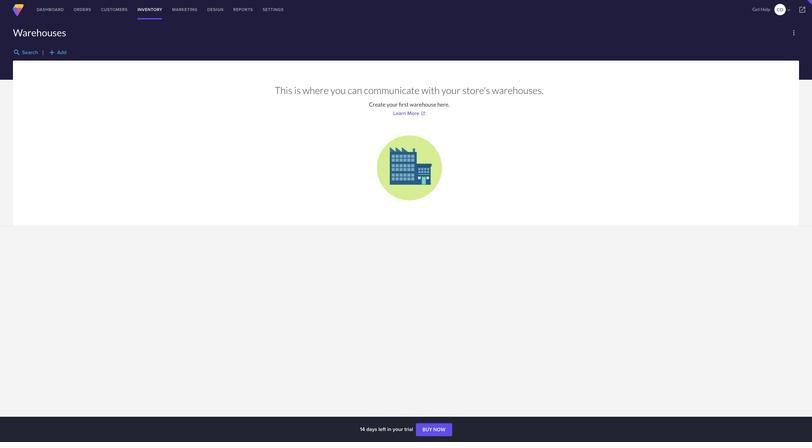 Task type: locate. For each thing, give the bounding box(es) containing it.
search
[[22, 49, 38, 56]]

create your first warehouse here. learn more
[[369, 101, 450, 117]]

more_vert
[[790, 29, 798, 37]]

store's
[[462, 84, 490, 96]]

your up here.
[[442, 84, 461, 96]]

1 vertical spatial your
[[387, 101, 398, 108]]

oops! you don't have any warehouses yet. image
[[377, 136, 442, 200]]

your right the in
[[393, 426, 403, 433]]

warehouse
[[410, 101, 436, 108]]

2 vertical spatial your
[[393, 426, 403, 433]]

communicate
[[364, 84, 420, 96]]

add
[[57, 49, 67, 56]]

now
[[433, 427, 446, 433]]

your
[[442, 84, 461, 96], [387, 101, 398, 108], [393, 426, 403, 433]]

more_vert button
[[789, 28, 799, 38]]

marketing
[[172, 6, 198, 13]]

14
[[360, 426, 365, 433]]

design
[[207, 6, 223, 13]]

where
[[303, 84, 329, 96]]

buy now
[[423, 427, 446, 433]]

add add
[[48, 49, 67, 56]]

|
[[42, 49, 44, 55]]

warehouses.
[[492, 84, 544, 96]]

dashboard link
[[32, 0, 69, 19]]


[[786, 7, 792, 13]]

search
[[13, 49, 21, 56]]

this is where you can communicate with your store's warehouses.
[[275, 84, 544, 96]]

can
[[348, 84, 362, 96]]


[[798, 6, 806, 14]]

inventory
[[137, 6, 162, 13]]

your up learn
[[387, 101, 398, 108]]

help
[[761, 6, 770, 12]]



Task type: describe. For each thing, give the bounding box(es) containing it.
get help
[[752, 6, 770, 12]]

learn
[[393, 110, 406, 117]]

in
[[387, 426, 391, 433]]

0 vertical spatial your
[[442, 84, 461, 96]]

create
[[369, 101, 386, 108]]

add
[[48, 49, 56, 56]]

more
[[407, 110, 419, 117]]

co
[[777, 7, 783, 12]]

warehouses
[[13, 27, 66, 38]]

get
[[752, 6, 760, 12]]

left
[[378, 426, 386, 433]]

customers
[[101, 6, 128, 13]]

learn more link
[[393, 110, 425, 117]]

orders
[[74, 6, 91, 13]]

search search
[[13, 49, 38, 56]]

first
[[399, 101, 409, 108]]

is
[[294, 84, 301, 96]]

with
[[421, 84, 440, 96]]

days
[[366, 426, 377, 433]]

trial
[[404, 426, 413, 433]]

reports
[[233, 6, 253, 13]]

 link
[[793, 0, 812, 19]]

buy
[[423, 427, 432, 433]]

dashboard
[[37, 6, 64, 13]]

14 days left in your trial
[[360, 426, 414, 433]]

your inside create your first warehouse here. learn more
[[387, 101, 398, 108]]

buy now link
[[416, 423, 452, 436]]

this
[[275, 84, 292, 96]]

you
[[331, 84, 346, 96]]

co 
[[777, 7, 792, 13]]

here.
[[437, 101, 450, 108]]

settings
[[263, 6, 284, 13]]



Task type: vqa. For each thing, say whether or not it's contained in the screenshot.
"ADD ADD"
yes



